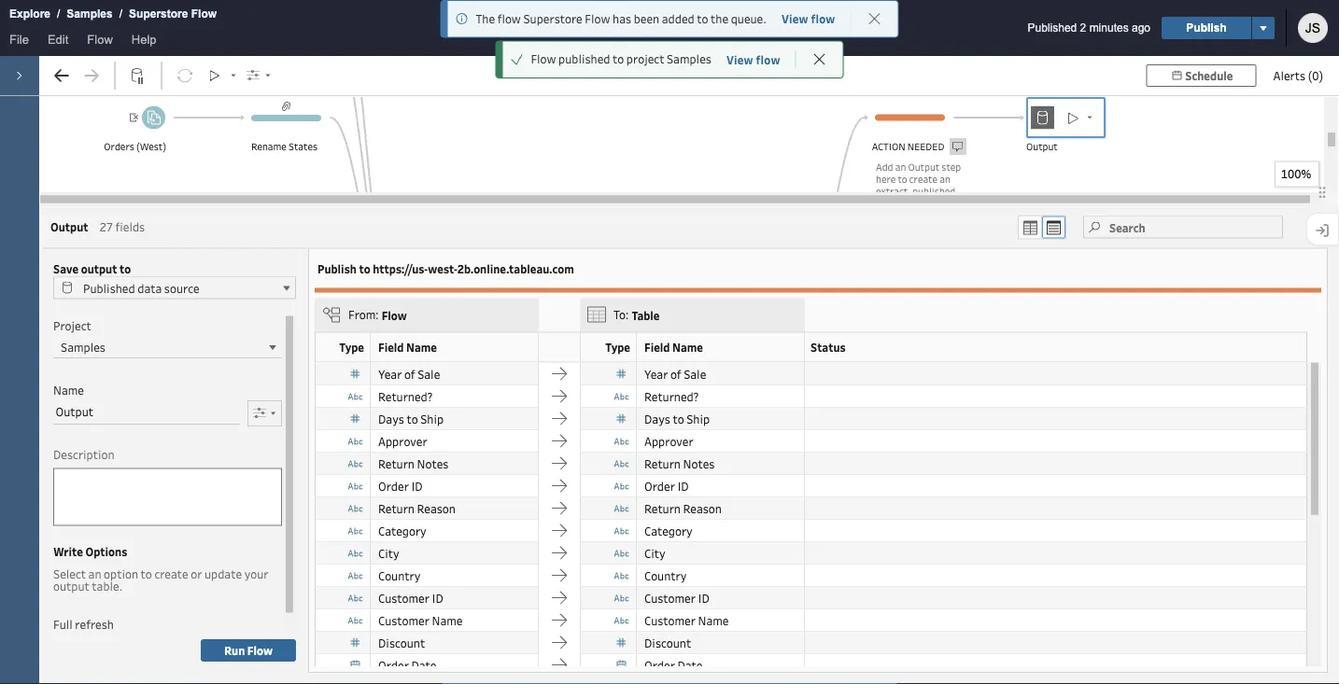 Task type: describe. For each thing, give the bounding box(es) containing it.
string image for order id
[[611, 475, 633, 498]]

2 days from the left
[[645, 411, 671, 427]]

cell for returned?
[[805, 385, 1308, 408]]

alerts
[[1274, 68, 1306, 83]]

explore
[[9, 7, 50, 20]]

flow button
[[78, 28, 122, 56]]

explore link
[[8, 5, 51, 23]]

cell for order id
[[805, 475, 1308, 498]]

flow inside flow popup button
[[87, 32, 113, 46]]

1 year of sale from the left
[[378, 366, 440, 382]]

2 approver from the left
[[645, 434, 694, 449]]

(west)
[[136, 140, 166, 153]]

2 reason from the left
[[683, 501, 722, 516]]

schedule
[[1186, 68, 1234, 83]]

save
[[53, 261, 79, 276]]

row containing order date
[[315, 654, 1308, 677]]

save output to
[[53, 261, 131, 276]]

2 return reason from the left
[[645, 501, 722, 516]]

string image for return reason
[[611, 498, 633, 520]]

2 discount from the left
[[645, 635, 691, 651]]

queue.
[[731, 11, 767, 26]]

table
[[632, 308, 660, 323]]

update
[[205, 566, 242, 582]]

1 approver from the left
[[378, 434, 428, 449]]

superstore flow
[[621, 20, 730, 36]]

published for published 2 minutes ago
[[1028, 21, 1077, 34]]

flow inside add an output step here to create an extract, published data source, or write the flow results to a database. to learn more, see tabsoft.co/prepsamp
[[893, 209, 913, 222]]

number (decimal) image
[[345, 632, 367, 654]]

publish to https://us-west-2b.online.tableau.com
[[318, 261, 574, 276]]

option
[[104, 566, 138, 582]]

alerts (0)
[[1274, 68, 1324, 83]]

see
[[904, 233, 919, 246]]

1 ship from the left
[[421, 411, 444, 427]]

output inside add an output step here to create an extract, published data source, or write the flow results to a database. to learn more, see tabsoft.co/prepsamp
[[909, 160, 940, 173]]

1 customer name from the left
[[378, 613, 463, 628]]

number (whole) image for days
[[345, 408, 367, 430]]

publish for publish to https://us-west-2b.online.tableau.com
[[318, 261, 357, 276]]

step
[[942, 160, 962, 173]]

to inside select an option to create or update your output table.
[[141, 566, 152, 582]]

samples button
[[53, 336, 282, 358]]

1 reason from the left
[[417, 501, 456, 516]]

output inside select an option to create or update your output table.
[[53, 578, 89, 594]]

write
[[53, 544, 83, 559]]

file
[[9, 32, 29, 46]]

help
[[132, 32, 157, 46]]

flow for view flow link associated with the flow superstore flow has been added to the queue.
[[811, 11, 836, 26]]

a
[[959, 209, 965, 222]]

superstore flow link
[[128, 5, 218, 23]]

been
[[634, 11, 660, 26]]

(0)
[[1309, 68, 1324, 83]]

1 customer id from the left
[[378, 590, 444, 606]]

added
[[662, 11, 695, 26]]

explore / samples / superstore flow
[[9, 7, 217, 20]]

refresh
[[75, 617, 114, 632]]

full
[[53, 617, 73, 632]]

cell for order date
[[805, 654, 1308, 677]]

view for the flow superstore flow has been added to the queue.
[[782, 11, 809, 26]]

has
[[613, 11, 632, 26]]

database.
[[876, 221, 920, 234]]

row containing customer id
[[315, 587, 1308, 610]]

2
[[1081, 21, 1087, 34]]

project
[[53, 318, 91, 334]]

row containing approver
[[315, 430, 1308, 453]]

fields
[[115, 220, 145, 235]]

add an output step here to create an extract, published data source, or write the flow results to a database. to learn more, see tabsoft.co/prepsamp
[[876, 160, 970, 258]]

2 type from the left
[[606, 340, 631, 355]]

the flow superstore flow has been added to the queue.
[[476, 11, 767, 26]]

row containing days to ship
[[315, 408, 1308, 430]]

2 country from the left
[[645, 568, 687, 583]]

1 date & time image from the left
[[345, 654, 367, 677]]

2 field name from the left
[[645, 340, 704, 355]]

published inside add an output step here to create an extract, published data source, or write the flow results to a database. to learn more, see tabsoft.co/prepsamp
[[913, 185, 956, 198]]

to: table
[[614, 307, 660, 323]]

published data source button
[[53, 277, 296, 299]]

samples inside alert
[[667, 51, 712, 67]]

https://us-
[[373, 261, 428, 276]]

2b.online.tableau.com
[[458, 261, 574, 276]]

your
[[244, 566, 269, 582]]

more,
[[876, 233, 902, 246]]

action needed
[[872, 140, 945, 153]]

create inside select an option to create or update your output table.
[[155, 566, 188, 582]]

number (decimal) image
[[611, 632, 633, 654]]

flow published to project samples alert
[[531, 51, 712, 68]]

here
[[876, 172, 896, 185]]

flow inside flow published to project samples alert
[[531, 51, 556, 67]]

add
[[876, 160, 894, 173]]

results
[[915, 209, 946, 222]]

2 field from the left
[[645, 340, 670, 355]]

2 notes from the left
[[683, 456, 715, 471]]

cell for approver
[[805, 430, 1308, 453]]

learn
[[934, 221, 957, 234]]

2 customer name from the left
[[645, 613, 729, 628]]

project
[[627, 51, 665, 67]]

1 notes from the left
[[417, 456, 449, 471]]

1 city from the left
[[378, 546, 399, 561]]

1 type from the left
[[339, 340, 364, 355]]

row containing year of sale
[[315, 363, 1308, 385]]

1 order date from the left
[[378, 658, 437, 673]]

published for published data source
[[83, 281, 135, 296]]

0 vertical spatial samples
[[67, 7, 113, 20]]

cell for city
[[805, 542, 1308, 565]]

help button
[[122, 28, 166, 56]]

an for select an option to create or update your output table.
[[88, 566, 101, 582]]

or inside select an option to create or update your output table.
[[191, 566, 202, 582]]

row containing category
[[315, 520, 1308, 542]]

select an option to create or update your output table.
[[53, 566, 269, 594]]

1 order id from the left
[[378, 478, 423, 494]]

row group inside grid
[[315, 363, 1308, 685]]

1 date from the left
[[411, 658, 437, 673]]

Search text field
[[1084, 216, 1284, 239]]

superstore inside alert
[[524, 11, 583, 26]]

select
[[53, 566, 86, 582]]

file button
[[0, 28, 38, 56]]

1 sale from the left
[[418, 366, 440, 382]]

1 returned? from the left
[[378, 389, 433, 404]]

edit
[[48, 32, 69, 46]]

west-
[[428, 261, 458, 276]]

2 returned? from the left
[[645, 389, 699, 404]]

needed
[[908, 140, 945, 153]]

info image
[[455, 12, 468, 25]]

publish button
[[1162, 17, 1252, 39]]

cell for category
[[805, 520, 1308, 542]]

success image
[[510, 53, 524, 66]]

to
[[922, 221, 932, 234]]

table.
[[92, 578, 123, 594]]

row containing discount
[[315, 632, 1308, 654]]

flow inside from: flow
[[382, 308, 407, 323]]

2 return notes from the left
[[645, 456, 715, 471]]

1 field from the left
[[378, 340, 404, 355]]

description
[[53, 447, 114, 462]]

view flow link for flow published to project samples
[[726, 51, 782, 68]]



Task type: vqa. For each thing, say whether or not it's contained in the screenshot.
Row containing Return Notes
yes



Task type: locate. For each thing, give the bounding box(es) containing it.
data left source
[[138, 281, 162, 296]]

1 horizontal spatial data
[[876, 197, 897, 210]]

flow inside the flow superstore flow has been added to the queue. alert
[[585, 11, 611, 26]]

1 vertical spatial output
[[53, 578, 89, 594]]

1 horizontal spatial an
[[896, 160, 906, 173]]

1 vertical spatial publish
[[318, 261, 357, 276]]

published down the save output to
[[83, 281, 135, 296]]

the flow superstore flow has been added to the queue. alert
[[476, 10, 767, 28]]

3 cell from the top
[[805, 408, 1308, 430]]

1 horizontal spatial discount
[[645, 635, 691, 651]]

customer id
[[378, 590, 444, 606], [645, 590, 710, 606]]

publish up schedule
[[1187, 21, 1227, 34]]

publish inside button
[[1187, 21, 1227, 34]]

1 horizontal spatial return reason
[[645, 501, 722, 516]]

0 horizontal spatial field name
[[378, 340, 437, 355]]

or left update
[[191, 566, 202, 582]]

0 horizontal spatial of
[[404, 366, 415, 382]]

1 horizontal spatial date
[[678, 658, 703, 673]]

1 vertical spatial create
[[155, 566, 188, 582]]

string image
[[345, 385, 367, 408], [611, 385, 633, 408], [345, 453, 367, 475], [345, 475, 367, 498], [345, 498, 367, 520], [345, 520, 367, 542], [345, 542, 367, 565], [345, 565, 367, 587], [611, 565, 633, 587], [611, 587, 633, 610], [345, 610, 367, 632], [611, 610, 633, 632]]

1 horizontal spatial the
[[876, 209, 891, 222]]

2 days to ship from the left
[[645, 411, 710, 427]]

view flow for flow published to project samples
[[727, 52, 781, 67]]

category
[[378, 523, 427, 539], [645, 523, 693, 539]]

create right option
[[155, 566, 188, 582]]

of down from: flow
[[404, 366, 415, 382]]

view flow link for the flow superstore flow has been added to the queue.
[[781, 10, 837, 27]]

/ up edit
[[57, 7, 60, 20]]

write
[[944, 197, 968, 210]]

full refresh
[[53, 617, 114, 632]]

an inside select an option to create or update your output table.
[[88, 566, 101, 582]]

1 / from the left
[[57, 7, 60, 20]]

1 horizontal spatial days
[[645, 411, 671, 427]]

1 vertical spatial or
[[191, 566, 202, 582]]

samples up flow popup button
[[67, 7, 113, 20]]

sale
[[418, 366, 440, 382], [684, 366, 707, 382]]

Output text field
[[56, 402, 238, 422]]

cell for days to ship
[[805, 408, 1308, 430]]

field
[[378, 340, 404, 355], [645, 340, 670, 355]]

0 horizontal spatial notes
[[417, 456, 449, 471]]

field name down from: flow
[[378, 340, 437, 355]]

type up number (whole) icon
[[606, 340, 631, 355]]

samples down project
[[61, 339, 106, 355]]

options
[[85, 544, 127, 559]]

data down the 'here'
[[876, 197, 897, 210]]

2 row from the top
[[315, 385, 1308, 408]]

year of sale down from: flow
[[378, 366, 440, 382]]

None radio
[[1043, 216, 1066, 239]]

2 / from the left
[[119, 7, 122, 20]]

name
[[406, 340, 437, 355], [673, 340, 704, 355], [53, 383, 84, 398], [432, 613, 463, 628], [698, 613, 729, 628]]

or inside add an output step here to create an extract, published data source, or write the flow results to a database. to learn more, see tabsoft.co/prepsamp
[[933, 197, 942, 210]]

samples down superstore flow
[[667, 51, 712, 67]]

source
[[164, 281, 200, 296]]

output inside text box
[[56, 404, 93, 419]]

returned? down from: flow
[[378, 389, 433, 404]]

0 horizontal spatial days to ship
[[378, 411, 444, 427]]

0 vertical spatial published
[[1028, 21, 1077, 34]]

0 horizontal spatial field
[[378, 340, 404, 355]]

0 horizontal spatial reason
[[417, 501, 456, 516]]

year right number (whole) icon
[[645, 366, 668, 382]]

cell for discount
[[805, 632, 1308, 654]]

publish up from:
[[318, 261, 357, 276]]

1 vertical spatial view flow link
[[726, 51, 782, 68]]

action
[[872, 140, 906, 153]]

8 cell from the top
[[805, 520, 1308, 542]]

0 vertical spatial data
[[876, 197, 897, 210]]

0 horizontal spatial order date
[[378, 658, 437, 673]]

0 horizontal spatial /
[[57, 7, 60, 20]]

1 row from the top
[[315, 363, 1308, 385]]

9 row from the top
[[315, 542, 1308, 565]]

2 date from the left
[[678, 658, 703, 673]]

0 vertical spatial view flow
[[782, 11, 836, 26]]

write options
[[53, 544, 127, 559]]

0 horizontal spatial view flow
[[727, 52, 781, 67]]

row containing returned?
[[315, 385, 1308, 408]]

1 horizontal spatial of
[[671, 366, 682, 382]]

0 horizontal spatial city
[[378, 546, 399, 561]]

return reason
[[378, 501, 456, 516], [645, 501, 722, 516]]

row containing order id
[[315, 475, 1308, 498]]

2 order id from the left
[[645, 478, 689, 494]]

cell for year of sale
[[805, 363, 1308, 385]]

cell for return notes
[[805, 453, 1308, 475]]

output right save
[[81, 261, 117, 276]]

published down the flow superstore flow has been added to the queue. alert
[[559, 51, 611, 67]]

view flow link down 'queue.'
[[726, 51, 782, 68]]

1 days to ship from the left
[[378, 411, 444, 427]]

0 vertical spatial view flow link
[[781, 10, 837, 27]]

0 horizontal spatial country
[[378, 568, 421, 583]]

states
[[289, 140, 318, 153]]

1 horizontal spatial superstore
[[524, 11, 583, 26]]

view flow link
[[781, 10, 837, 27], [726, 51, 782, 68]]

discount right number (decimal) icon at left bottom
[[378, 635, 425, 651]]

view flow for the flow superstore flow has been added to the queue.
[[782, 11, 836, 26]]

published 2 minutes ago
[[1028, 21, 1151, 34]]

view down 'queue.'
[[727, 52, 754, 67]]

year of sale right number (whole) icon
[[645, 366, 707, 382]]

5 row from the top
[[315, 453, 1308, 475]]

0 horizontal spatial year of sale
[[378, 366, 440, 382]]

data inside published data source popup button
[[138, 281, 162, 296]]

the up 'more,'
[[876, 209, 891, 222]]

2 ship from the left
[[687, 411, 710, 427]]

0 vertical spatial publish
[[1187, 21, 1227, 34]]

1 horizontal spatial ship
[[687, 411, 710, 427]]

cell for country
[[805, 565, 1308, 587]]

0 horizontal spatial type
[[339, 340, 364, 355]]

edit button
[[38, 28, 78, 56]]

an up write at right
[[940, 172, 951, 185]]

the inside add an output step here to create an extract, published data source, or write the flow results to a database. to learn more, see tabsoft.co/prepsamp
[[876, 209, 891, 222]]

the inside alert
[[711, 11, 729, 26]]

10 row from the top
[[315, 565, 1308, 587]]

2 date & time image from the left
[[611, 654, 633, 677]]

minutes
[[1090, 21, 1129, 34]]

published up results
[[913, 185, 956, 198]]

0 horizontal spatial data
[[138, 281, 162, 296]]

8 row from the top
[[315, 520, 1308, 542]]

output down write
[[53, 578, 89, 594]]

source,
[[899, 197, 931, 210]]

1 return reason from the left
[[378, 501, 456, 516]]

0 horizontal spatial an
[[88, 566, 101, 582]]

1 horizontal spatial approver
[[645, 434, 694, 449]]

1 horizontal spatial days to ship
[[645, 411, 710, 427]]

1 horizontal spatial year
[[645, 366, 668, 382]]

1 of from the left
[[404, 366, 415, 382]]

flow inside alert
[[498, 11, 521, 26]]

flow right 'queue.'
[[811, 11, 836, 26]]

orders
[[104, 140, 134, 153]]

1 horizontal spatial sale
[[684, 366, 707, 382]]

type down from:
[[339, 340, 364, 355]]

1 horizontal spatial notes
[[683, 456, 715, 471]]

field name
[[378, 340, 437, 355], [645, 340, 704, 355]]

0 vertical spatial the
[[711, 11, 729, 26]]

1 horizontal spatial published
[[913, 185, 956, 198]]

0 horizontal spatial view
[[727, 52, 754, 67]]

1 horizontal spatial return notes
[[645, 456, 715, 471]]

1 horizontal spatial publish
[[1187, 21, 1227, 34]]

string image for approver
[[611, 430, 633, 453]]

number (whole) image
[[611, 363, 633, 385]]

row containing return notes
[[315, 453, 1308, 475]]

14 cell from the top
[[805, 654, 1308, 677]]

6 cell from the top
[[805, 475, 1308, 498]]

7 cell from the top
[[805, 498, 1308, 520]]

0 vertical spatial or
[[933, 197, 942, 210]]

1 year from the left
[[378, 366, 402, 382]]

1 horizontal spatial view
[[782, 11, 809, 26]]

string image for category
[[611, 520, 633, 542]]

2 category from the left
[[645, 523, 693, 539]]

1 vertical spatial view
[[727, 52, 754, 67]]

reason
[[417, 501, 456, 516], [683, 501, 722, 516]]

0 horizontal spatial year
[[378, 366, 402, 382]]

11 cell from the top
[[805, 587, 1308, 610]]

published
[[1028, 21, 1077, 34], [83, 281, 135, 296]]

returned? down table
[[645, 389, 699, 404]]

view right 'queue.'
[[782, 11, 809, 26]]

flow for view flow link related to flow published to project samples
[[756, 52, 781, 67]]

row
[[315, 363, 1308, 385], [315, 385, 1308, 408], [315, 408, 1308, 430], [315, 430, 1308, 453], [315, 453, 1308, 475], [315, 475, 1308, 498], [315, 498, 1308, 520], [315, 520, 1308, 542], [315, 542, 1308, 565], [315, 565, 1308, 587], [315, 587, 1308, 610], [315, 610, 1308, 632], [315, 632, 1308, 654], [315, 654, 1308, 677]]

0 horizontal spatial published
[[83, 281, 135, 296]]

11 row from the top
[[315, 587, 1308, 610]]

2 sale from the left
[[684, 366, 707, 382]]

0 horizontal spatial return notes
[[378, 456, 449, 471]]

0 horizontal spatial days
[[378, 411, 404, 427]]

row group containing year of sale
[[315, 363, 1308, 685]]

1 vertical spatial the
[[876, 209, 891, 222]]

1 discount from the left
[[378, 635, 425, 651]]

2 city from the left
[[645, 546, 666, 561]]

run flow image
[[1060, 105, 1086, 130]]

10 cell from the top
[[805, 565, 1308, 587]]

0 horizontal spatial date & time image
[[345, 654, 367, 677]]

1 vertical spatial published
[[913, 185, 956, 198]]

cell for customer name
[[805, 610, 1308, 632]]

None text field
[[53, 468, 282, 526]]

superstore up "project"
[[621, 20, 694, 36]]

samples link
[[66, 5, 114, 23]]

0 vertical spatial published
[[559, 51, 611, 67]]

0 vertical spatial create
[[910, 172, 938, 185]]

view flow down 'queue.'
[[727, 52, 781, 67]]

flow up see
[[893, 209, 913, 222]]

1 country from the left
[[378, 568, 421, 583]]

grid containing year of sale
[[315, 332, 1322, 685]]

discount
[[378, 635, 425, 651], [645, 635, 691, 651]]

flow down 'queue.'
[[756, 52, 781, 67]]

2 order date from the left
[[645, 658, 703, 673]]

0 horizontal spatial create
[[155, 566, 188, 582]]

0 horizontal spatial the
[[711, 11, 729, 26]]

date & time image
[[345, 654, 367, 677], [611, 654, 633, 677]]

city
[[378, 546, 399, 561], [645, 546, 666, 561]]

superstore right the
[[524, 11, 583, 26]]

0 horizontal spatial sale
[[418, 366, 440, 382]]

0 horizontal spatial published
[[559, 51, 611, 67]]

0 horizontal spatial order id
[[378, 478, 423, 494]]

cell for return reason
[[805, 498, 1308, 520]]

view flow
[[782, 11, 836, 26], [727, 52, 781, 67]]

1 horizontal spatial order id
[[645, 478, 689, 494]]

js button
[[1299, 13, 1328, 43]]

create inside add an output step here to create an extract, published data source, or write the flow results to a database. to learn more, see tabsoft.co/prepsamp
[[910, 172, 938, 185]]

1 horizontal spatial category
[[645, 523, 693, 539]]

the left 'queue.'
[[711, 11, 729, 26]]

1 horizontal spatial or
[[933, 197, 942, 210]]

row containing country
[[315, 565, 1308, 587]]

0 horizontal spatial customer id
[[378, 590, 444, 606]]

discount right number (decimal) image
[[645, 635, 691, 651]]

1 horizontal spatial order date
[[645, 658, 703, 673]]

1 horizontal spatial field
[[645, 340, 670, 355]]

0 horizontal spatial ship
[[421, 411, 444, 427]]

string image
[[345, 430, 367, 453], [611, 430, 633, 453], [611, 453, 633, 475], [611, 475, 633, 498], [611, 498, 633, 520], [611, 520, 633, 542], [611, 542, 633, 565], [345, 587, 367, 610]]

4 row from the top
[[315, 430, 1308, 453]]

an right add
[[896, 160, 906, 173]]

create up source,
[[910, 172, 938, 185]]

27
[[99, 220, 113, 235]]

grid
[[315, 332, 1322, 685]]

14 row from the top
[[315, 654, 1308, 677]]

year of sale
[[378, 366, 440, 382], [645, 366, 707, 382]]

view flow link right 'queue.'
[[781, 10, 837, 27]]

0 horizontal spatial return reason
[[378, 501, 456, 516]]

country
[[378, 568, 421, 583], [645, 568, 687, 583]]

None radio
[[1019, 216, 1043, 239]]

6 row from the top
[[315, 475, 1308, 498]]

1 vertical spatial published
[[83, 281, 135, 296]]

samples inside dropdown button
[[61, 339, 106, 355]]

js
[[1306, 21, 1321, 35]]

number (whole) image
[[345, 363, 367, 385], [345, 408, 367, 430], [611, 408, 633, 430]]

row containing customer name
[[315, 610, 1308, 632]]

published left 2
[[1028, 21, 1077, 34]]

0 horizontal spatial superstore
[[129, 7, 188, 20]]

of right number (whole) icon
[[671, 366, 682, 382]]

flow right the
[[498, 11, 521, 26]]

approver
[[378, 434, 428, 449], [645, 434, 694, 449]]

7 row from the top
[[315, 498, 1308, 520]]

5 cell from the top
[[805, 453, 1308, 475]]

1 horizontal spatial date & time image
[[611, 654, 633, 677]]

view flow right 'queue.'
[[782, 11, 836, 26]]

flow published to project samples
[[531, 51, 712, 67]]

field down from: flow
[[378, 340, 404, 355]]

published inside alert
[[559, 51, 611, 67]]

12 row from the top
[[315, 610, 1308, 632]]

option group
[[1018, 215, 1067, 240]]

row containing city
[[315, 542, 1308, 565]]

1 horizontal spatial customer name
[[645, 613, 729, 628]]

2 cell from the top
[[805, 385, 1308, 408]]

0 vertical spatial view
[[782, 11, 809, 26]]

row group
[[315, 363, 1308, 685]]

return notes
[[378, 456, 449, 471], [645, 456, 715, 471]]

1 vertical spatial data
[[138, 281, 162, 296]]

1 vertical spatial samples
[[667, 51, 712, 67]]

order
[[378, 478, 409, 494], [645, 478, 675, 494], [378, 658, 409, 673], [645, 658, 675, 673]]

1 days from the left
[[378, 411, 404, 427]]

27 fields
[[99, 220, 145, 235]]

or left write at right
[[933, 197, 942, 210]]

published data source
[[83, 281, 200, 296]]

number (whole) image for year
[[345, 363, 367, 385]]

an
[[896, 160, 906, 173], [940, 172, 951, 185], [88, 566, 101, 582]]

flow
[[191, 7, 217, 20], [585, 11, 611, 26], [698, 20, 730, 36], [87, 32, 113, 46], [531, 51, 556, 67], [382, 308, 407, 323]]

published inside popup button
[[83, 281, 135, 296]]

tabsoft.co/prepsamp
[[876, 245, 970, 258]]

extract,
[[876, 185, 911, 198]]

4 cell from the top
[[805, 430, 1308, 453]]

2 horizontal spatial superstore
[[621, 20, 694, 36]]

0 horizontal spatial returned?
[[378, 389, 433, 404]]

field name down table
[[645, 340, 704, 355]]

schedule button
[[1147, 64, 1257, 87]]

field down table
[[645, 340, 670, 355]]

orders (west)
[[104, 140, 166, 153]]

1 field name from the left
[[378, 340, 437, 355]]

0 vertical spatial output
[[81, 261, 117, 276]]

rename states
[[251, 140, 318, 153]]

an down write options
[[88, 566, 101, 582]]

0 horizontal spatial category
[[378, 523, 427, 539]]

the
[[476, 11, 495, 26]]

type
[[339, 340, 364, 355], [606, 340, 631, 355]]

2 vertical spatial samples
[[61, 339, 106, 355]]

rename
[[251, 140, 287, 153]]

from:
[[348, 307, 379, 323]]

date
[[411, 658, 437, 673], [678, 658, 703, 673]]

1 horizontal spatial city
[[645, 546, 666, 561]]

2 year of sale from the left
[[645, 366, 707, 382]]

an for add an output step here to create an extract, published data source, or write the flow results to a database. to learn more, see tabsoft.co/prepsamp
[[896, 160, 906, 173]]

from: flow
[[348, 307, 407, 323]]

13 row from the top
[[315, 632, 1308, 654]]

13 cell from the top
[[805, 632, 1308, 654]]

1 vertical spatial view flow
[[727, 52, 781, 67]]

ago
[[1132, 21, 1151, 34]]

1 horizontal spatial returned?
[[645, 389, 699, 404]]

0 horizontal spatial or
[[191, 566, 202, 582]]

1 return notes from the left
[[378, 456, 449, 471]]

days to ship
[[378, 411, 444, 427], [645, 411, 710, 427]]

1 horizontal spatial country
[[645, 568, 687, 583]]

2 year from the left
[[645, 366, 668, 382]]

1 cell from the top
[[805, 363, 1308, 385]]

string image for return notes
[[611, 453, 633, 475]]

9 cell from the top
[[805, 542, 1308, 565]]

0 horizontal spatial publish
[[318, 261, 357, 276]]

to:
[[614, 307, 629, 323]]

2 horizontal spatial an
[[940, 172, 951, 185]]

1 horizontal spatial customer id
[[645, 590, 710, 606]]

2 of from the left
[[671, 366, 682, 382]]

cell
[[805, 363, 1308, 385], [805, 385, 1308, 408], [805, 408, 1308, 430], [805, 430, 1308, 453], [805, 453, 1308, 475], [805, 475, 1308, 498], [805, 498, 1308, 520], [805, 520, 1308, 542], [805, 542, 1308, 565], [805, 565, 1308, 587], [805, 587, 1308, 610], [805, 610, 1308, 632], [805, 632, 1308, 654], [805, 654, 1308, 677]]

data inside add an output step here to create an extract, published data source, or write the flow results to a database. to learn more, see tabsoft.co/prepsamp
[[876, 197, 897, 210]]

id
[[411, 478, 423, 494], [678, 478, 689, 494], [432, 590, 444, 606], [698, 590, 710, 606]]

cell for customer id
[[805, 587, 1308, 610]]

1 horizontal spatial create
[[910, 172, 938, 185]]

12 cell from the top
[[805, 610, 1308, 632]]

/ right the samples link
[[119, 7, 122, 20]]

1 horizontal spatial view flow
[[782, 11, 836, 26]]

0 horizontal spatial discount
[[378, 635, 425, 651]]

0 horizontal spatial customer name
[[378, 613, 463, 628]]

3 row from the top
[[315, 408, 1308, 430]]

1 category from the left
[[378, 523, 427, 539]]

year down from: flow
[[378, 366, 402, 382]]

string image for city
[[611, 542, 633, 565]]

view for flow published to project samples
[[727, 52, 754, 67]]

1 horizontal spatial reason
[[683, 501, 722, 516]]

notes
[[417, 456, 449, 471], [683, 456, 715, 471]]

published
[[559, 51, 611, 67], [913, 185, 956, 198]]

flow for the flow superstore flow has been added to the queue. alert
[[498, 11, 521, 26]]

1 horizontal spatial /
[[119, 7, 122, 20]]

superstore up "help"
[[129, 7, 188, 20]]

1 horizontal spatial published
[[1028, 21, 1077, 34]]

1 horizontal spatial type
[[606, 340, 631, 355]]

customer name
[[378, 613, 463, 628], [645, 613, 729, 628]]

row containing return reason
[[315, 498, 1308, 520]]

publish for publish
[[1187, 21, 1227, 34]]

1 horizontal spatial field name
[[645, 340, 704, 355]]

status
[[811, 340, 846, 355]]

2 customer id from the left
[[645, 590, 710, 606]]



